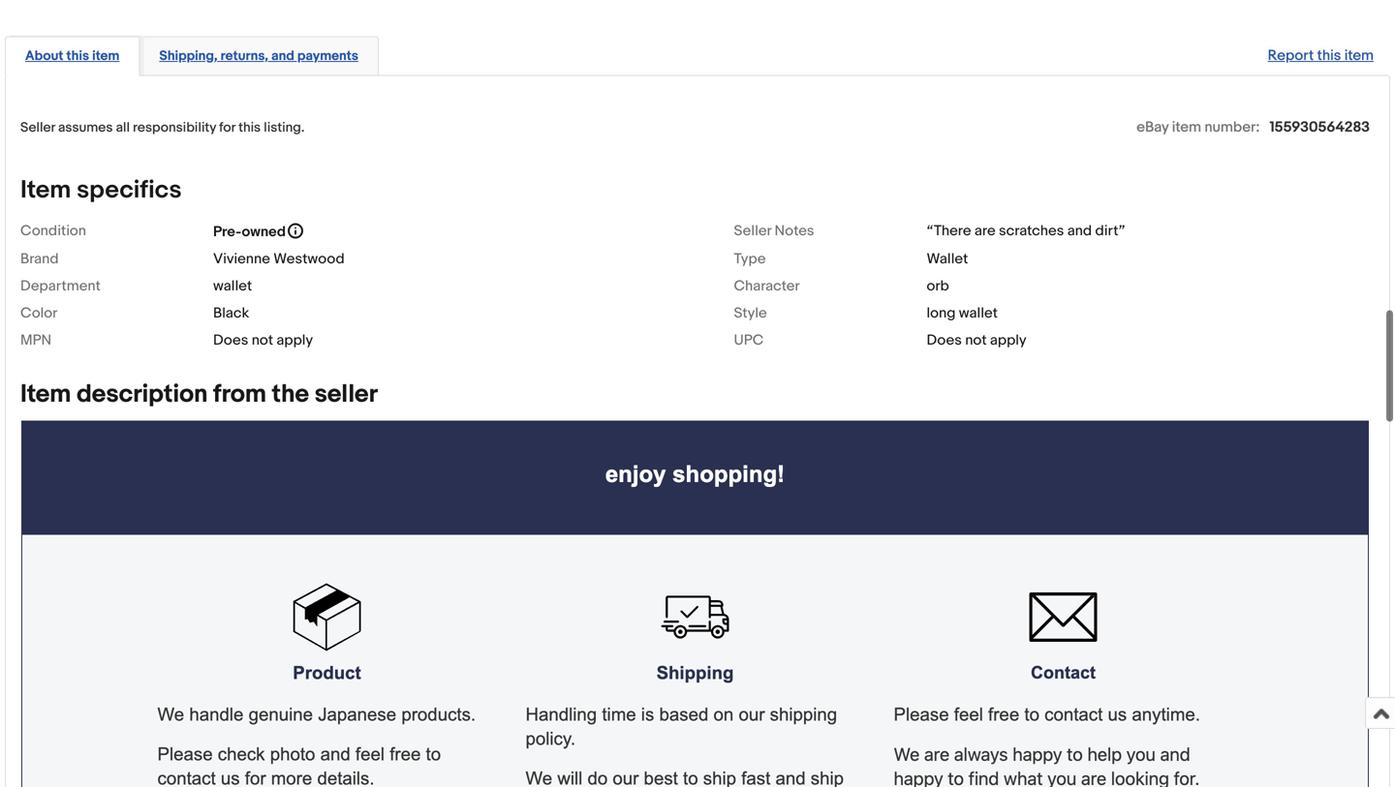 Task type: vqa. For each thing, say whether or not it's contained in the screenshot.


Task type: describe. For each thing, give the bounding box(es) containing it.
pre-owned
[[213, 223, 286, 241]]

tab list containing about this item
[[5, 32, 1391, 76]]

does for upc
[[927, 332, 962, 349]]

apply for mpn
[[277, 332, 313, 349]]

are
[[975, 222, 996, 240]]

"there are scratches and dirt"
[[927, 222, 1126, 240]]

shipping, returns, and payments
[[159, 48, 358, 64]]

black
[[213, 305, 249, 322]]

character
[[734, 278, 800, 295]]

number:
[[1205, 119, 1260, 136]]

about
[[25, 48, 63, 64]]

ebay item number: 155930564283
[[1137, 119, 1370, 136]]

1 vertical spatial wallet
[[959, 305, 998, 322]]

long
[[927, 305, 956, 322]]

color
[[20, 305, 58, 322]]

this for report
[[1318, 47, 1342, 64]]

notes
[[775, 222, 815, 240]]

pre-
[[213, 223, 242, 241]]

and inside button
[[271, 48, 294, 64]]

155930564283
[[1270, 119, 1370, 136]]

style
[[734, 305, 767, 322]]

does not apply for mpn
[[213, 332, 313, 349]]

westwood
[[273, 250, 345, 268]]

seller for seller assumes all responsibility for this listing.
[[20, 120, 55, 136]]

type
[[734, 250, 766, 268]]

about this item
[[25, 48, 120, 64]]

all
[[116, 120, 130, 136]]

assumes
[[58, 120, 113, 136]]

seller
[[315, 380, 378, 410]]

returns,
[[221, 48, 268, 64]]

this for about
[[66, 48, 89, 64]]

owned
[[242, 223, 286, 241]]

upc
[[734, 332, 764, 349]]

0 vertical spatial wallet
[[213, 278, 252, 295]]

responsibility
[[133, 120, 216, 136]]

report
[[1268, 47, 1314, 64]]

mpn
[[20, 332, 51, 349]]

item specifics
[[20, 175, 182, 205]]

1 vertical spatial and
[[1068, 222, 1092, 240]]

vivienne westwood
[[213, 250, 345, 268]]

payments
[[297, 48, 358, 64]]

condition
[[20, 222, 86, 240]]



Task type: locate. For each thing, give the bounding box(es) containing it.
vivienne
[[213, 250, 270, 268]]

2 does not apply from the left
[[927, 332, 1027, 349]]

not
[[252, 332, 273, 349], [965, 332, 987, 349]]

wallet
[[213, 278, 252, 295], [959, 305, 998, 322]]

not for mpn
[[252, 332, 273, 349]]

0 horizontal spatial item
[[92, 48, 120, 64]]

and left dirt"
[[1068, 222, 1092, 240]]

long wallet
[[927, 305, 998, 322]]

0 horizontal spatial and
[[271, 48, 294, 64]]

1 item from the top
[[20, 175, 71, 205]]

1 apply from the left
[[277, 332, 313, 349]]

item for item description from the seller
[[20, 380, 71, 410]]

1 horizontal spatial item
[[1172, 119, 1202, 136]]

this inside button
[[66, 48, 89, 64]]

seller notes
[[734, 222, 815, 240]]

1 horizontal spatial and
[[1068, 222, 1092, 240]]

brand
[[20, 250, 59, 268]]

0 horizontal spatial apply
[[277, 332, 313, 349]]

dirt"
[[1095, 222, 1126, 240]]

ebay
[[1137, 119, 1169, 136]]

item right about
[[92, 48, 120, 64]]

not up "from"
[[252, 332, 273, 349]]

seller for seller notes
[[734, 222, 772, 240]]

from
[[213, 380, 266, 410]]

seller assumes all responsibility for this listing.
[[20, 120, 305, 136]]

0 horizontal spatial does not apply
[[213, 332, 313, 349]]

tab list
[[5, 32, 1391, 76]]

report this item
[[1268, 47, 1374, 64]]

0 horizontal spatial wallet
[[213, 278, 252, 295]]

this
[[1318, 47, 1342, 64], [66, 48, 89, 64], [238, 120, 261, 136]]

not for upc
[[965, 332, 987, 349]]

"there
[[927, 222, 972, 240]]

1 not from the left
[[252, 332, 273, 349]]

apply
[[277, 332, 313, 349], [990, 332, 1027, 349]]

does not apply down long wallet
[[927, 332, 1027, 349]]

item for report this item
[[1345, 47, 1374, 64]]

1 horizontal spatial apply
[[990, 332, 1027, 349]]

does for mpn
[[213, 332, 248, 349]]

2 horizontal spatial this
[[1318, 47, 1342, 64]]

report this item link
[[1258, 37, 1384, 74]]

item inside button
[[92, 48, 120, 64]]

1 horizontal spatial wallet
[[959, 305, 998, 322]]

2 item from the top
[[20, 380, 71, 410]]

item right ebay
[[1172, 119, 1202, 136]]

does not apply for upc
[[927, 332, 1027, 349]]

listing.
[[264, 120, 305, 136]]

apply down long wallet
[[990, 332, 1027, 349]]

0 vertical spatial seller
[[20, 120, 55, 136]]

item
[[1345, 47, 1374, 64], [92, 48, 120, 64], [1172, 119, 1202, 136]]

1 horizontal spatial this
[[238, 120, 261, 136]]

seller left assumes
[[20, 120, 55, 136]]

shipping,
[[159, 48, 218, 64]]

wallet
[[927, 250, 968, 268]]

1 does from the left
[[213, 332, 248, 349]]

this right report
[[1318, 47, 1342, 64]]

department
[[20, 278, 101, 295]]

seller up the type
[[734, 222, 772, 240]]

2 does from the left
[[927, 332, 962, 349]]

does not apply down black
[[213, 332, 313, 349]]

does
[[213, 332, 248, 349], [927, 332, 962, 349]]

wallet up black
[[213, 278, 252, 295]]

0 vertical spatial item
[[20, 175, 71, 205]]

1 horizontal spatial does not apply
[[927, 332, 1027, 349]]

scratches
[[999, 222, 1064, 240]]

1 horizontal spatial does
[[927, 332, 962, 349]]

item for item specifics
[[20, 175, 71, 205]]

seller
[[20, 120, 55, 136], [734, 222, 772, 240]]

item up the condition
[[20, 175, 71, 205]]

1 horizontal spatial not
[[965, 332, 987, 349]]

2 horizontal spatial item
[[1345, 47, 1374, 64]]

0 horizontal spatial this
[[66, 48, 89, 64]]

0 horizontal spatial not
[[252, 332, 273, 349]]

wallet right long in the top of the page
[[959, 305, 998, 322]]

1 does not apply from the left
[[213, 332, 313, 349]]

0 vertical spatial and
[[271, 48, 294, 64]]

item description from the seller
[[20, 380, 378, 410]]

apply for upc
[[990, 332, 1027, 349]]

item for about this item
[[92, 48, 120, 64]]

does down long in the top of the page
[[927, 332, 962, 349]]

item
[[20, 175, 71, 205], [20, 380, 71, 410]]

0 horizontal spatial seller
[[20, 120, 55, 136]]

2 not from the left
[[965, 332, 987, 349]]

does not apply
[[213, 332, 313, 349], [927, 332, 1027, 349]]

item right report
[[1345, 47, 1374, 64]]

the
[[272, 380, 309, 410]]

for
[[219, 120, 235, 136]]

not down long wallet
[[965, 332, 987, 349]]

does down black
[[213, 332, 248, 349]]

and
[[271, 48, 294, 64], [1068, 222, 1092, 240]]

specifics
[[77, 175, 182, 205]]

and right returns,
[[271, 48, 294, 64]]

0 horizontal spatial does
[[213, 332, 248, 349]]

about this item button
[[25, 47, 120, 65]]

shipping, returns, and payments button
[[159, 47, 358, 65]]

description
[[77, 380, 208, 410]]

1 vertical spatial item
[[20, 380, 71, 410]]

2 apply from the left
[[990, 332, 1027, 349]]

1 horizontal spatial seller
[[734, 222, 772, 240]]

this right about
[[66, 48, 89, 64]]

this right for
[[238, 120, 261, 136]]

1 vertical spatial seller
[[734, 222, 772, 240]]

orb
[[927, 278, 949, 295]]

item down mpn
[[20, 380, 71, 410]]

apply up the
[[277, 332, 313, 349]]



